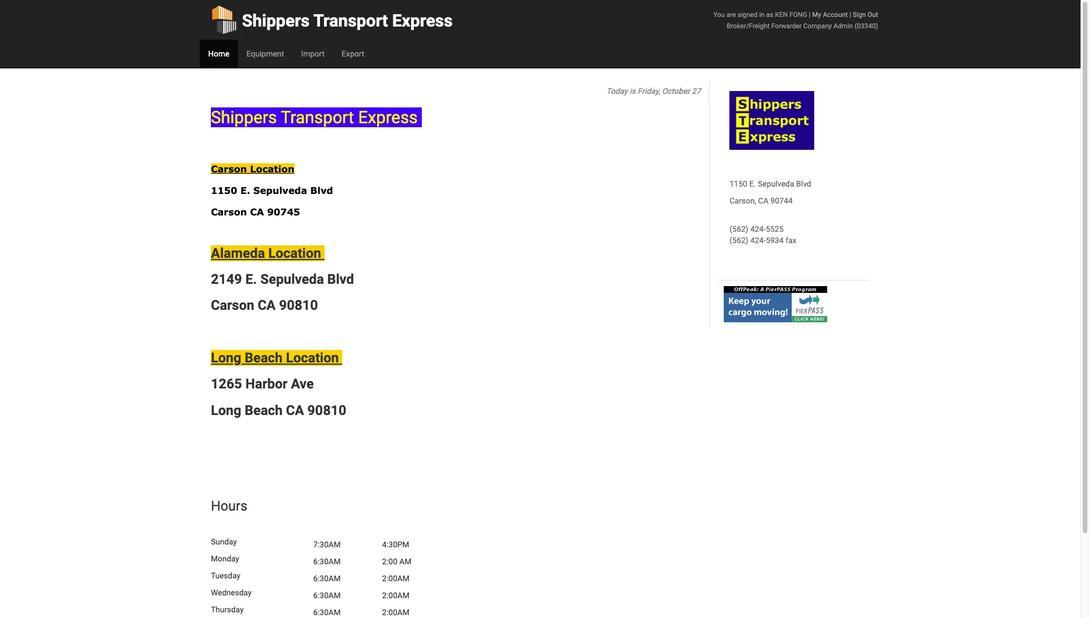 Task type: describe. For each thing, give the bounding box(es) containing it.
shippers transport express image
[[730, 91, 815, 150]]

carson for carson ca 90745
[[211, 207, 247, 218]]

e. right 2149
[[246, 272, 257, 287]]

sign
[[854, 11, 867, 19]]

export button
[[333, 40, 373, 68]]

e. up carson, ca 90744
[[750, 179, 757, 188]]

alameda
[[211, 245, 265, 261]]

sepulveda up 90745
[[254, 185, 307, 196]]

sepulveda up 90744
[[758, 179, 795, 188]]

carson ca 90810
[[211, 298, 318, 314]]

company
[[804, 22, 833, 30]]

sepulveda down 'alameda location'
[[261, 272, 324, 287]]

thursday
[[211, 606, 244, 615]]

1 vertical spatial express
[[358, 108, 418, 127]]

ca for 90745
[[250, 207, 264, 218]]

shippers transport express link
[[211, 0, 453, 40]]

fax
[[786, 236, 797, 245]]

tuesday
[[211, 572, 241, 581]]

hours
[[211, 499, 251, 514]]

equipment button
[[238, 40, 293, 68]]

today is friday, october 27
[[607, 87, 701, 96]]

carson ca 90745
[[211, 207, 300, 218]]

alameda location
[[211, 245, 325, 261]]

2:00am for wednesday
[[382, 592, 410, 601]]

e. down carson location at the top left of the page
[[241, 185, 250, 196]]

6:30am for thursday
[[314, 609, 341, 618]]

1 424- from the top
[[751, 225, 766, 234]]

2 424- from the top
[[751, 236, 766, 245]]

export
[[342, 49, 365, 58]]

sunday
[[211, 538, 237, 547]]

carson,
[[730, 196, 757, 205]]

0 vertical spatial shippers
[[242, 11, 310, 31]]

beach for ca
[[245, 403, 283, 419]]

wednesday
[[211, 589, 252, 598]]

1265 harbor ave
[[211, 377, 314, 392]]

2149 e. sepulveda blvd
[[211, 272, 354, 287]]

is
[[630, 87, 636, 96]]

1 vertical spatial 90810
[[308, 403, 347, 419]]

6:30am for monday
[[314, 558, 341, 567]]

1265
[[211, 377, 242, 392]]

1 (562) from the top
[[730, 225, 749, 234]]

long for long beach ca 90810
[[211, 403, 241, 419]]

long beach ca 90810
[[211, 403, 347, 419]]

long for long beach location
[[211, 350, 241, 366]]

2:00
[[382, 558, 398, 567]]

sign out link
[[854, 11, 879, 19]]

0 horizontal spatial 1150 e. sepulveda blvd
[[211, 185, 333, 196]]

are
[[727, 11, 737, 19]]

2:00am for tuesday
[[382, 575, 410, 584]]

location for carson location
[[250, 164, 295, 175]]

2 | from the left
[[850, 11, 852, 19]]

harbor
[[246, 377, 288, 392]]

0 vertical spatial transport
[[314, 11, 388, 31]]

today
[[607, 87, 628, 96]]

as
[[767, 11, 774, 19]]

1 horizontal spatial 1150
[[730, 179, 748, 188]]

home
[[208, 49, 230, 58]]

import button
[[293, 40, 333, 68]]



Task type: vqa. For each thing, say whether or not it's contained in the screenshot.


Task type: locate. For each thing, give the bounding box(es) containing it.
in
[[760, 11, 765, 19]]

2149
[[211, 272, 242, 287]]

2 carson from the top
[[211, 207, 247, 218]]

shippers up equipment
[[242, 11, 310, 31]]

equipment
[[247, 49, 284, 58]]

5934
[[766, 236, 784, 245]]

424- down 5525
[[751, 236, 766, 245]]

3 6:30am from the top
[[314, 592, 341, 601]]

beach down "1265 harbor ave"
[[245, 403, 283, 419]]

carson, ca 90744
[[730, 196, 793, 205]]

ca
[[759, 196, 769, 205], [250, 207, 264, 218], [258, 298, 276, 314], [286, 403, 304, 419]]

e.
[[750, 179, 757, 188], [241, 185, 250, 196], [246, 272, 257, 287]]

long
[[211, 350, 241, 366], [211, 403, 241, 419]]

0 vertical spatial (562)
[[730, 225, 749, 234]]

1 2:00am from the top
[[382, 575, 410, 584]]

2 2:00am from the top
[[382, 592, 410, 601]]

shippers transport express
[[242, 11, 453, 31], [211, 108, 422, 127]]

beach up "1265 harbor ave"
[[245, 350, 283, 366]]

90744
[[771, 196, 793, 205]]

27
[[692, 87, 701, 96]]

0 vertical spatial express
[[393, 11, 453, 31]]

90810 down 2149 e. sepulveda blvd
[[279, 298, 318, 314]]

|
[[810, 11, 811, 19], [850, 11, 852, 19]]

1 vertical spatial (562)
[[730, 236, 749, 245]]

1 vertical spatial shippers transport express
[[211, 108, 422, 127]]

424- up "5934"
[[751, 225, 766, 234]]

beach for location
[[245, 350, 283, 366]]

(03340)
[[855, 22, 879, 30]]

import
[[301, 49, 325, 58]]

1150 up the carson,
[[730, 179, 748, 188]]

you are signed in as ken fong | my account | sign out broker/freight forwarder company admin (03340)
[[714, 11, 879, 30]]

you
[[714, 11, 725, 19]]

6:30am
[[314, 558, 341, 567], [314, 575, 341, 584], [314, 592, 341, 601], [314, 609, 341, 618]]

2:00am
[[382, 575, 410, 584], [382, 592, 410, 601], [382, 609, 410, 618]]

my
[[813, 11, 822, 19]]

location for alameda location
[[269, 245, 321, 261]]

2 6:30am from the top
[[314, 575, 341, 584]]

carson for carson ca 90810
[[211, 298, 254, 314]]

4:30pm
[[382, 541, 410, 550]]

0 vertical spatial shippers transport express
[[242, 11, 453, 31]]

7:30am
[[314, 541, 341, 550]]

1150 e. sepulveda blvd
[[730, 179, 812, 188], [211, 185, 333, 196]]

monday
[[211, 555, 239, 564]]

location up 2149 e. sepulveda blvd
[[269, 245, 321, 261]]

5525
[[766, 225, 784, 234]]

1 vertical spatial beach
[[245, 403, 283, 419]]

(562) 424-5525 (562) 424-5934 fax
[[730, 225, 797, 245]]

424-
[[751, 225, 766, 234], [751, 236, 766, 245]]

forwarder
[[772, 22, 802, 30]]

3 2:00am from the top
[[382, 609, 410, 618]]

1 vertical spatial long
[[211, 403, 241, 419]]

90810
[[279, 298, 318, 314], [308, 403, 347, 419]]

out
[[868, 11, 879, 19]]

(562) down the carson,
[[730, 225, 749, 234]]

october
[[662, 87, 690, 96]]

0 horizontal spatial |
[[810, 11, 811, 19]]

1 6:30am from the top
[[314, 558, 341, 567]]

sepulveda
[[758, 179, 795, 188], [254, 185, 307, 196], [261, 272, 324, 287]]

2 vertical spatial location
[[286, 350, 339, 366]]

ca left 90745
[[250, 207, 264, 218]]

ca for 90744
[[759, 196, 769, 205]]

shippers up carson location at the top left of the page
[[211, 108, 277, 127]]

3 carson from the top
[[211, 298, 254, 314]]

signed
[[738, 11, 758, 19]]

| left "my"
[[810, 11, 811, 19]]

4 6:30am from the top
[[314, 609, 341, 618]]

0 vertical spatial carson
[[211, 164, 247, 175]]

1 carson from the top
[[211, 164, 247, 175]]

1150
[[730, 179, 748, 188], [211, 185, 237, 196]]

0 vertical spatial location
[[250, 164, 295, 175]]

2 vertical spatial 2:00am
[[382, 609, 410, 618]]

2 long from the top
[[211, 403, 241, 419]]

2 (562) from the top
[[730, 236, 749, 245]]

2:00 am
[[382, 558, 412, 567]]

admin
[[834, 22, 854, 30]]

1 | from the left
[[810, 11, 811, 19]]

2 beach from the top
[[245, 403, 283, 419]]

long up 1265
[[211, 350, 241, 366]]

1150 e. sepulveda blvd up 90745
[[211, 185, 333, 196]]

transport
[[314, 11, 388, 31], [281, 108, 354, 127]]

(562)
[[730, 225, 749, 234], [730, 236, 749, 245]]

0 vertical spatial 424-
[[751, 225, 766, 234]]

1 long from the top
[[211, 350, 241, 366]]

2:00am for thursday
[[382, 609, 410, 618]]

1150 e. sepulveda blvd up carson, ca 90744
[[730, 179, 812, 188]]

beach
[[245, 350, 283, 366], [245, 403, 283, 419]]

0 vertical spatial 2:00am
[[382, 575, 410, 584]]

1 horizontal spatial 1150 e. sepulveda blvd
[[730, 179, 812, 188]]

carson up carson ca 90745
[[211, 164, 247, 175]]

broker/freight
[[727, 22, 770, 30]]

90810 down ave
[[308, 403, 347, 419]]

6:30am for wednesday
[[314, 592, 341, 601]]

ca for 90810
[[258, 298, 276, 314]]

carson up alameda
[[211, 207, 247, 218]]

am
[[400, 558, 412, 567]]

0 vertical spatial 90810
[[279, 298, 318, 314]]

(562) left "5934"
[[730, 236, 749, 245]]

1150 down carson location at the top left of the page
[[211, 185, 237, 196]]

0 horizontal spatial 1150
[[211, 185, 237, 196]]

carson
[[211, 164, 247, 175], [211, 207, 247, 218], [211, 298, 254, 314]]

ca down ave
[[286, 403, 304, 419]]

carson location
[[211, 164, 295, 175]]

1 beach from the top
[[245, 350, 283, 366]]

ken
[[776, 11, 788, 19]]

1 vertical spatial location
[[269, 245, 321, 261]]

pierpass image
[[724, 286, 828, 323]]

my account link
[[813, 11, 849, 19]]

ca down 2149 e. sepulveda blvd
[[258, 298, 276, 314]]

1 vertical spatial transport
[[281, 108, 354, 127]]

90745
[[267, 207, 300, 218]]

1 horizontal spatial |
[[850, 11, 852, 19]]

1 vertical spatial carson
[[211, 207, 247, 218]]

location
[[250, 164, 295, 175], [269, 245, 321, 261], [286, 350, 339, 366]]

friday,
[[638, 87, 661, 96]]

1 vertical spatial 424-
[[751, 236, 766, 245]]

express
[[393, 11, 453, 31], [358, 108, 418, 127]]

long beach location
[[211, 350, 342, 366]]

1 vertical spatial shippers
[[211, 108, 277, 127]]

location up ave
[[286, 350, 339, 366]]

1 vertical spatial 2:00am
[[382, 592, 410, 601]]

account
[[824, 11, 849, 19]]

ca left 90744
[[759, 196, 769, 205]]

0 vertical spatial long
[[211, 350, 241, 366]]

| left sign
[[850, 11, 852, 19]]

long down 1265
[[211, 403, 241, 419]]

home button
[[200, 40, 238, 68]]

2 vertical spatial carson
[[211, 298, 254, 314]]

shippers
[[242, 11, 310, 31], [211, 108, 277, 127]]

6:30am for tuesday
[[314, 575, 341, 584]]

carson down 2149
[[211, 298, 254, 314]]

blvd
[[797, 179, 812, 188], [311, 185, 333, 196], [328, 272, 354, 287]]

carson for carson location
[[211, 164, 247, 175]]

location up 90745
[[250, 164, 295, 175]]

0 vertical spatial beach
[[245, 350, 283, 366]]

ave
[[291, 377, 314, 392]]

fong
[[790, 11, 808, 19]]



